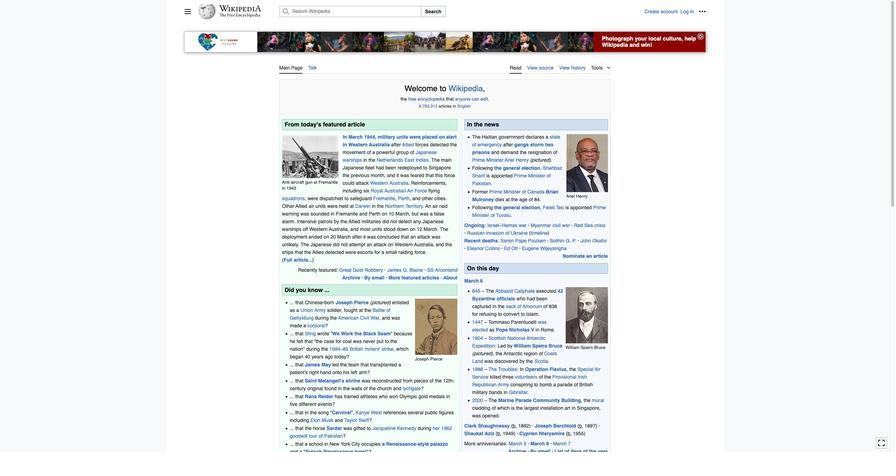 Task type: locate. For each thing, give the bounding box(es) containing it.
hide image
[[697, 33, 704, 40]]

joseph pierce image
[[415, 299, 457, 355]]

the free encyclopedia image
[[220, 13, 260, 18]]

personal tools navigation
[[644, 6, 708, 17]]

main content
[[184, 61, 706, 452]]

ariel henry in 2023 image
[[566, 134, 608, 192]]

None search field
[[271, 6, 644, 17]]



Task type: vqa. For each thing, say whether or not it's contained in the screenshot.
Read
no



Task type: describe. For each thing, give the bounding box(es) containing it.
wikipedia image
[[219, 5, 261, 12]]

log in and more options image
[[699, 8, 706, 15]]

fullscreen image
[[878, 440, 885, 447]]

anti-aircraft gun at fremantle in 1943 image
[[282, 136, 338, 178]]

william speirs bruce image
[[566, 287, 608, 344]]

menu image
[[184, 8, 191, 15]]

Search Wikipedia search field
[[279, 6, 421, 17]]



